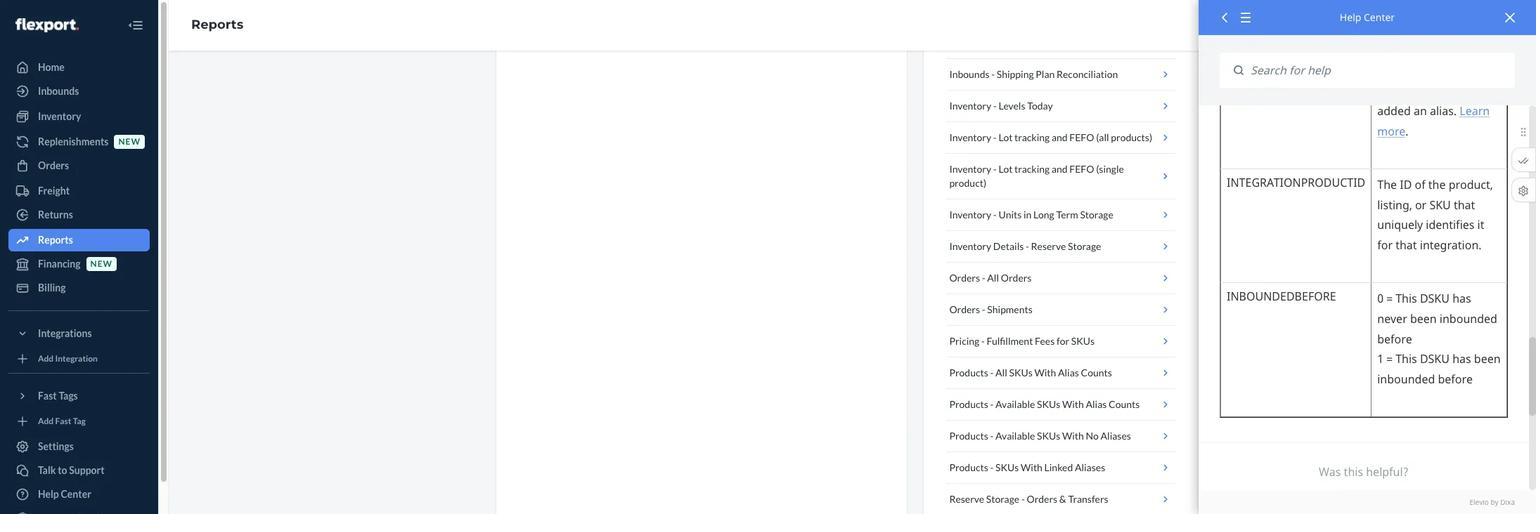 Task type: locate. For each thing, give the bounding box(es) containing it.
inventory for inventory - units in long term storage
[[950, 209, 992, 221]]

1 vertical spatial lot
[[999, 163, 1013, 175]]

tracking inside inventory - lot tracking and fefo (single product)
[[1015, 163, 1050, 175]]

alias up no
[[1086, 399, 1107, 411]]

settings
[[38, 441, 74, 453]]

1 vertical spatial available
[[996, 430, 1035, 442]]

add left integration
[[38, 354, 54, 365]]

reserve storage - orders & transfers button
[[947, 484, 1176, 515]]

available down products - all skus with alias counts
[[996, 399, 1035, 411]]

storage inside the inventory - units in long term storage button
[[1080, 209, 1114, 221]]

home link
[[8, 56, 150, 79]]

help center link
[[8, 484, 150, 506]]

1 products from the top
[[950, 367, 989, 379]]

shipping
[[997, 68, 1034, 80]]

elevio by dixa link
[[1220, 498, 1515, 508]]

0 vertical spatial reports
[[191, 17, 243, 32]]

orders for orders - shipments
[[950, 304, 980, 316]]

- for orders - all orders
[[982, 272, 986, 284]]

inventory - units in long term storage
[[950, 209, 1114, 221]]

inventory up 'replenishments'
[[38, 110, 81, 122]]

inventory for inventory details - reserve storage
[[950, 240, 992, 252]]

in
[[1024, 209, 1032, 221]]

today
[[1027, 100, 1053, 112]]

1 vertical spatial aliases
[[1075, 462, 1105, 474]]

inventory up the "product)"
[[950, 163, 992, 175]]

reserve down products - skus with linked aliases at the right
[[950, 494, 984, 506]]

- up products - skus with linked aliases at the right
[[990, 430, 994, 442]]

fees
[[1035, 335, 1055, 347]]

alias down pricing - fulfillment fees for skus button
[[1058, 367, 1079, 379]]

1 vertical spatial new
[[90, 259, 113, 270]]

2 add from the top
[[38, 417, 54, 427]]

- right pricing
[[982, 335, 985, 347]]

- inside inventory - lot tracking and fefo (single product)
[[993, 163, 997, 175]]

inbounds down home
[[38, 85, 79, 97]]

1 vertical spatial reserve
[[950, 494, 984, 506]]

skus up the reserve storage - orders & transfers
[[996, 462, 1019, 474]]

fast
[[38, 390, 57, 402], [55, 417, 71, 427]]

lot for inventory - lot tracking and fefo (single product)
[[999, 163, 1013, 175]]

3 products from the top
[[950, 430, 989, 442]]

orders inside "button"
[[950, 304, 980, 316]]

with down fees
[[1035, 367, 1056, 379]]

inventory down inventory - levels today
[[950, 131, 992, 143]]

available up products - skus with linked aliases at the right
[[996, 430, 1035, 442]]

1 tracking from the top
[[1015, 131, 1050, 143]]

lot down inventory - levels today
[[999, 131, 1013, 143]]

1 horizontal spatial new
[[118, 137, 141, 147]]

available for products - available skus with alias counts
[[996, 399, 1035, 411]]

orders for orders
[[38, 160, 69, 172]]

skus inside products - all skus with alias counts button
[[1009, 367, 1033, 379]]

fast left tags
[[38, 390, 57, 402]]

skus down products - available skus with alias counts
[[1037, 430, 1061, 442]]

skus for products - available skus with no aliases
[[1037, 430, 1061, 442]]

- left units
[[993, 209, 997, 221]]

1 vertical spatial center
[[61, 489, 91, 501]]

and down inventory - levels today button
[[1052, 131, 1068, 143]]

all
[[987, 272, 999, 284], [996, 367, 1007, 379]]

help
[[1340, 11, 1362, 24], [38, 489, 59, 501]]

1 vertical spatial fefo
[[1070, 163, 1094, 175]]

add
[[38, 354, 54, 365], [38, 417, 54, 427]]

0 horizontal spatial help center
[[38, 489, 91, 501]]

- for inventory - units in long term storage
[[993, 209, 997, 221]]

1 horizontal spatial reports
[[191, 17, 243, 32]]

help center down to
[[38, 489, 91, 501]]

pricing - fulfillment fees for skus button
[[947, 326, 1176, 358]]

orders up pricing
[[950, 304, 980, 316]]

1 horizontal spatial reports link
[[191, 17, 243, 32]]

with for products - all skus with alias counts
[[1035, 367, 1056, 379]]

orders up the orders - shipments
[[950, 272, 980, 284]]

financing
[[38, 258, 81, 270]]

inventory up orders - all orders
[[950, 240, 992, 252]]

storage down term
[[1068, 240, 1101, 252]]

and inside inventory - lot tracking and fefo (single product)
[[1052, 163, 1068, 175]]

1 vertical spatial alias
[[1086, 399, 1107, 411]]

- left shipping
[[992, 68, 995, 80]]

1 fefo from the top
[[1070, 131, 1094, 143]]

- left the shipments
[[982, 304, 986, 316]]

reserve
[[1031, 240, 1066, 252], [950, 494, 984, 506]]

Search search field
[[1244, 53, 1515, 88]]

inventory - levels today
[[950, 100, 1053, 112]]

0 vertical spatial fast
[[38, 390, 57, 402]]

all up the orders - shipments
[[987, 272, 999, 284]]

all for orders
[[987, 272, 999, 284]]

1 vertical spatial reports
[[38, 234, 73, 246]]

inbounds inside button
[[950, 68, 990, 80]]

with
[[1035, 367, 1056, 379], [1062, 399, 1084, 411], [1062, 430, 1084, 442], [1021, 462, 1043, 474]]

1 vertical spatial counts
[[1109, 399, 1140, 411]]

help center up search 'search field'
[[1340, 11, 1395, 24]]

- down inventory - levels today
[[993, 131, 997, 143]]

1 vertical spatial all
[[996, 367, 1007, 379]]

inventory - levels today button
[[947, 91, 1176, 122]]

counts
[[1081, 367, 1112, 379], [1109, 399, 1140, 411]]

1 available from the top
[[996, 399, 1035, 411]]

1 vertical spatial tracking
[[1015, 163, 1050, 175]]

help center
[[1340, 11, 1395, 24], [38, 489, 91, 501]]

1 and from the top
[[1052, 131, 1068, 143]]

aliases
[[1101, 430, 1131, 442], [1075, 462, 1105, 474]]

4 products from the top
[[950, 462, 989, 474]]

reserve down long
[[1031, 240, 1066, 252]]

products - skus with linked aliases
[[950, 462, 1105, 474]]

elevio by dixa
[[1470, 498, 1515, 507]]

help down talk
[[38, 489, 59, 501]]

skus inside products - skus with linked aliases button
[[996, 462, 1019, 474]]

with inside products - available skus with alias counts button
[[1062, 399, 1084, 411]]

tracking down today
[[1015, 131, 1050, 143]]

1 vertical spatial fast
[[55, 417, 71, 427]]

was this helpful?
[[1319, 465, 1409, 481]]

1 vertical spatial add
[[38, 417, 54, 427]]

0 horizontal spatial new
[[90, 259, 113, 270]]

lot for inventory - lot tracking and fefo (all products)
[[999, 131, 1013, 143]]

orders link
[[8, 155, 150, 177]]

talk to support
[[38, 465, 105, 477]]

center down the talk to support button
[[61, 489, 91, 501]]

and down inventory - lot tracking and fefo (all products) button
[[1052, 163, 1068, 175]]

center
[[1364, 11, 1395, 24], [61, 489, 91, 501]]

skus inside products - available skus with alias counts button
[[1037, 399, 1061, 411]]

products for products - available skus with no aliases
[[950, 430, 989, 442]]

was
[[1319, 465, 1341, 481]]

products - all skus with alias counts button
[[947, 358, 1176, 390]]

2 and from the top
[[1052, 163, 1068, 175]]

fast tags
[[38, 390, 78, 402]]

lot
[[999, 131, 1013, 143], [999, 163, 1013, 175]]

0 vertical spatial storage
[[1080, 209, 1114, 221]]

inventory - lot tracking and fefo (single product)
[[950, 163, 1124, 189]]

1 horizontal spatial inbounds
[[950, 68, 990, 80]]

integration
[[55, 354, 98, 365]]

fefo left (single at the top
[[1070, 163, 1094, 175]]

tag
[[73, 417, 86, 427]]

1 lot from the top
[[999, 131, 1013, 143]]

2 lot from the top
[[999, 163, 1013, 175]]

0 vertical spatial new
[[118, 137, 141, 147]]

lot up units
[[999, 163, 1013, 175]]

freight link
[[8, 180, 150, 203]]

with left linked
[[1021, 462, 1043, 474]]

0 vertical spatial all
[[987, 272, 999, 284]]

0 horizontal spatial inbounds
[[38, 85, 79, 97]]

orders up freight
[[38, 160, 69, 172]]

0 vertical spatial counts
[[1081, 367, 1112, 379]]

- up 'inventory - units in long term storage'
[[993, 163, 997, 175]]

0 horizontal spatial reserve
[[950, 494, 984, 506]]

inventory details - reserve storage button
[[947, 231, 1176, 263]]

reports link
[[191, 17, 243, 32], [8, 229, 150, 252]]

- up the orders - shipments
[[982, 272, 986, 284]]

fast inside fast tags dropdown button
[[38, 390, 57, 402]]

orders
[[38, 160, 69, 172], [950, 272, 980, 284], [1001, 272, 1032, 284], [950, 304, 980, 316], [1027, 494, 1058, 506]]

talk to support button
[[8, 460, 150, 482]]

term
[[1056, 209, 1078, 221]]

pricing
[[950, 335, 980, 347]]

inventory link
[[8, 105, 150, 128]]

add inside 'link'
[[38, 417, 54, 427]]

linked
[[1045, 462, 1073, 474]]

with inside products - all skus with alias counts button
[[1035, 367, 1056, 379]]

add up settings at the left of page
[[38, 417, 54, 427]]

lot inside inventory - lot tracking and fefo (single product)
[[999, 163, 1013, 175]]

product)
[[950, 177, 987, 189]]

and for (single
[[1052, 163, 1068, 175]]

2 fefo from the top
[[1070, 163, 1094, 175]]

0 vertical spatial center
[[1364, 11, 1395, 24]]

available
[[996, 399, 1035, 411], [996, 430, 1035, 442]]

tracking
[[1015, 131, 1050, 143], [1015, 163, 1050, 175]]

- for products - skus with linked aliases
[[990, 462, 994, 474]]

aliases right linked
[[1075, 462, 1105, 474]]

1 vertical spatial storage
[[1068, 240, 1101, 252]]

inbounds for inbounds
[[38, 85, 79, 97]]

1 vertical spatial inbounds
[[38, 85, 79, 97]]

tracking down the inventory - lot tracking and fefo (all products)
[[1015, 163, 1050, 175]]

elevio
[[1470, 498, 1489, 507]]

reconciliation
[[1057, 68, 1118, 80]]

fast left tag
[[55, 417, 71, 427]]

fefo inside inventory - lot tracking and fefo (single product)
[[1070, 163, 1094, 175]]

inventory inside inventory - lot tracking and fefo (single product)
[[950, 163, 992, 175]]

2 available from the top
[[996, 430, 1035, 442]]

new up 'orders' link
[[118, 137, 141, 147]]

skus up products - available skus with no aliases
[[1037, 399, 1061, 411]]

all for skus
[[996, 367, 1007, 379]]

1 vertical spatial help center
[[38, 489, 91, 501]]

0 vertical spatial available
[[996, 399, 1035, 411]]

inventory - units in long term storage button
[[947, 200, 1176, 231]]

inbounds
[[950, 68, 990, 80], [38, 85, 79, 97]]

1 add from the top
[[38, 354, 54, 365]]

- left levels
[[993, 100, 997, 112]]

- inside "button"
[[982, 304, 986, 316]]

orders left &
[[1027, 494, 1058, 506]]

orders - shipments button
[[947, 295, 1176, 326]]

1 vertical spatial help
[[38, 489, 59, 501]]

1 horizontal spatial reserve
[[1031, 240, 1066, 252]]

1 horizontal spatial help center
[[1340, 11, 1395, 24]]

help up search 'search field'
[[1340, 11, 1362, 24]]

0 horizontal spatial reports link
[[8, 229, 150, 252]]

- down fulfillment
[[990, 367, 994, 379]]

skus down pricing - fulfillment fees for skus
[[1009, 367, 1033, 379]]

fefo left (all
[[1070, 131, 1094, 143]]

add for add integration
[[38, 354, 54, 365]]

1 horizontal spatial help
[[1340, 11, 1362, 24]]

inbounds up inventory - levels today
[[950, 68, 990, 80]]

- for inbounds - shipping plan reconciliation
[[992, 68, 995, 80]]

plan
[[1036, 68, 1055, 80]]

storage
[[1080, 209, 1114, 221], [1068, 240, 1101, 252], [986, 494, 1020, 506]]

0 vertical spatial add
[[38, 354, 54, 365]]

storage down products - skus with linked aliases at the right
[[986, 494, 1020, 506]]

- down products - all skus with alias counts
[[990, 399, 994, 411]]

storage inside reserve storage - orders & transfers button
[[986, 494, 1020, 506]]

0 vertical spatial tracking
[[1015, 131, 1050, 143]]

with down products - all skus with alias counts button
[[1062, 399, 1084, 411]]

products for products - available skus with alias counts
[[950, 399, 989, 411]]

with for products - available skus with no aliases
[[1062, 430, 1084, 442]]

0 vertical spatial lot
[[999, 131, 1013, 143]]

aliases right no
[[1101, 430, 1131, 442]]

0 vertical spatial inbounds
[[950, 68, 990, 80]]

center up search 'search field'
[[1364, 11, 1395, 24]]

alias
[[1058, 367, 1079, 379], [1086, 399, 1107, 411]]

0 vertical spatial and
[[1052, 131, 1068, 143]]

all down fulfillment
[[996, 367, 1007, 379]]

support
[[69, 465, 105, 477]]

inventory
[[950, 100, 992, 112], [38, 110, 81, 122], [950, 131, 992, 143], [950, 163, 992, 175], [950, 209, 992, 221], [950, 240, 992, 252]]

skus right the for
[[1071, 335, 1095, 347]]

tracking for (all
[[1015, 131, 1050, 143]]

inventory down the "product)"
[[950, 209, 992, 221]]

skus
[[1071, 335, 1095, 347], [1009, 367, 1033, 379], [1037, 399, 1061, 411], [1037, 430, 1061, 442], [996, 462, 1019, 474]]

add for add fast tag
[[38, 417, 54, 427]]

2 vertical spatial storage
[[986, 494, 1020, 506]]

fefo
[[1070, 131, 1094, 143], [1070, 163, 1094, 175]]

storage right term
[[1080, 209, 1114, 221]]

units
[[999, 209, 1022, 221]]

with inside products - available skus with no aliases button
[[1062, 430, 1084, 442]]

- for products - all skus with alias counts
[[990, 367, 994, 379]]

0 vertical spatial alias
[[1058, 367, 1079, 379]]

skus inside products - available skus with no aliases button
[[1037, 430, 1061, 442]]

2 products from the top
[[950, 399, 989, 411]]

new up 'billing' link
[[90, 259, 113, 270]]

0 vertical spatial fefo
[[1070, 131, 1094, 143]]

1 horizontal spatial alias
[[1086, 399, 1107, 411]]

and
[[1052, 131, 1068, 143], [1052, 163, 1068, 175]]

inventory for inventory - lot tracking and fefo (all products)
[[950, 131, 992, 143]]

- up the reserve storage - orders & transfers
[[990, 462, 994, 474]]

- for products - available skus with alias counts
[[990, 399, 994, 411]]

with left no
[[1062, 430, 1084, 442]]

skus for products - all skus with alias counts
[[1009, 367, 1033, 379]]

1 vertical spatial and
[[1052, 163, 1068, 175]]

0 horizontal spatial alias
[[1058, 367, 1079, 379]]

2 tracking from the top
[[1015, 163, 1050, 175]]

inventory left levels
[[950, 100, 992, 112]]

no
[[1086, 430, 1099, 442]]

products
[[950, 367, 989, 379], [950, 399, 989, 411], [950, 430, 989, 442], [950, 462, 989, 474]]

0 vertical spatial reports link
[[191, 17, 243, 32]]



Task type: describe. For each thing, give the bounding box(es) containing it.
products - available skus with no aliases button
[[947, 421, 1176, 453]]

products for products - all skus with alias counts
[[950, 367, 989, 379]]

long
[[1034, 209, 1055, 221]]

pricing - fulfillment fees for skus
[[950, 335, 1095, 347]]

add integration
[[38, 354, 98, 365]]

close navigation image
[[127, 17, 144, 34]]

products for products - skus with linked aliases
[[950, 462, 989, 474]]

and for (all
[[1052, 131, 1068, 143]]

0 vertical spatial help
[[1340, 11, 1362, 24]]

1 vertical spatial reports link
[[8, 229, 150, 252]]

- for inventory - levels today
[[993, 100, 997, 112]]

products - available skus with alias counts button
[[947, 390, 1176, 421]]

- for inventory - lot tracking and fefo (single product)
[[993, 163, 997, 175]]

alias for products - all skus with alias counts
[[1058, 367, 1079, 379]]

orders - all orders
[[950, 272, 1032, 284]]

by
[[1491, 498, 1499, 507]]

new for financing
[[90, 259, 113, 270]]

0 horizontal spatial reports
[[38, 234, 73, 246]]

counts for products - available skus with alias counts
[[1109, 399, 1140, 411]]

- down products - skus with linked aliases at the right
[[1022, 494, 1025, 506]]

0 vertical spatial help center
[[1340, 11, 1395, 24]]

details
[[993, 240, 1024, 252]]

reserve storage - orders & transfers
[[950, 494, 1109, 506]]

- for orders - shipments
[[982, 304, 986, 316]]

helpful?
[[1366, 465, 1409, 481]]

fast inside add fast tag 'link'
[[55, 417, 71, 427]]

inventory details - reserve storage
[[950, 240, 1101, 252]]

inventory - lot tracking and fefo (single product) button
[[947, 154, 1176, 200]]

inventory for inventory - lot tracking and fefo (single product)
[[950, 163, 992, 175]]

products)
[[1111, 131, 1153, 143]]

available for products - available skus with no aliases
[[996, 430, 1035, 442]]

billing
[[38, 282, 66, 294]]

&
[[1060, 494, 1066, 506]]

orders - shipments
[[950, 304, 1033, 316]]

- right details
[[1026, 240, 1029, 252]]

this
[[1344, 465, 1363, 481]]

tags
[[59, 390, 78, 402]]

shipments
[[987, 304, 1033, 316]]

inbounds - shipping plan reconciliation
[[950, 68, 1118, 80]]

inbounds - shipping plan reconciliation button
[[947, 59, 1176, 91]]

0 horizontal spatial center
[[61, 489, 91, 501]]

tracking for (single
[[1015, 163, 1050, 175]]

home
[[38, 61, 65, 73]]

0 horizontal spatial help
[[38, 489, 59, 501]]

freight
[[38, 185, 70, 197]]

add fast tag link
[[8, 413, 150, 430]]

inbounds for inbounds - shipping plan reconciliation
[[950, 68, 990, 80]]

integrations
[[38, 328, 92, 340]]

add fast tag
[[38, 417, 86, 427]]

skus inside pricing - fulfillment fees for skus button
[[1071, 335, 1095, 347]]

orders for orders - all orders
[[950, 272, 980, 284]]

storage inside inventory details - reserve storage button
[[1068, 240, 1101, 252]]

with inside products - skus with linked aliases button
[[1021, 462, 1043, 474]]

products - available skus with no aliases
[[950, 430, 1131, 442]]

dixa
[[1501, 498, 1515, 507]]

- for pricing - fulfillment fees for skus
[[982, 335, 985, 347]]

for
[[1057, 335, 1070, 347]]

(single
[[1096, 163, 1124, 175]]

levels
[[999, 100, 1026, 112]]

1 horizontal spatial center
[[1364, 11, 1395, 24]]

fulfillment
[[987, 335, 1033, 347]]

fefo for (all
[[1070, 131, 1094, 143]]

counts for products - all skus with alias counts
[[1081, 367, 1112, 379]]

new for replenishments
[[118, 137, 141, 147]]

flexport logo image
[[15, 18, 79, 32]]

0 vertical spatial aliases
[[1101, 430, 1131, 442]]

0 vertical spatial reserve
[[1031, 240, 1066, 252]]

orders - all orders button
[[947, 263, 1176, 295]]

returns
[[38, 209, 73, 221]]

alias for products - available skus with alias counts
[[1086, 399, 1107, 411]]

returns link
[[8, 204, 150, 226]]

products - skus with linked aliases button
[[947, 453, 1176, 484]]

fefo for (single
[[1070, 163, 1094, 175]]

inventory - lot tracking and fefo (all products) button
[[947, 122, 1176, 154]]

add integration link
[[8, 351, 150, 368]]

inventory for inventory
[[38, 110, 81, 122]]

with for products - available skus with alias counts
[[1062, 399, 1084, 411]]

products - available skus with alias counts
[[950, 399, 1140, 411]]

settings link
[[8, 436, 150, 458]]

products - all skus with alias counts
[[950, 367, 1112, 379]]

talk
[[38, 465, 56, 477]]

- for inventory - lot tracking and fefo (all products)
[[993, 131, 997, 143]]

to
[[58, 465, 67, 477]]

fast tags button
[[8, 385, 150, 408]]

inventory - lot tracking and fefo (all products)
[[950, 131, 1153, 143]]

billing link
[[8, 277, 150, 300]]

orders up the shipments
[[1001, 272, 1032, 284]]

(all
[[1096, 131, 1109, 143]]

inbounds link
[[8, 80, 150, 103]]

transfers
[[1068, 494, 1109, 506]]

inventory for inventory - levels today
[[950, 100, 992, 112]]

replenishments
[[38, 136, 109, 148]]

- for products - available skus with no aliases
[[990, 430, 994, 442]]

skus for products - available skus with alias counts
[[1037, 399, 1061, 411]]

integrations button
[[8, 323, 150, 345]]



Task type: vqa. For each thing, say whether or not it's contained in the screenshot.
helpful?
yes



